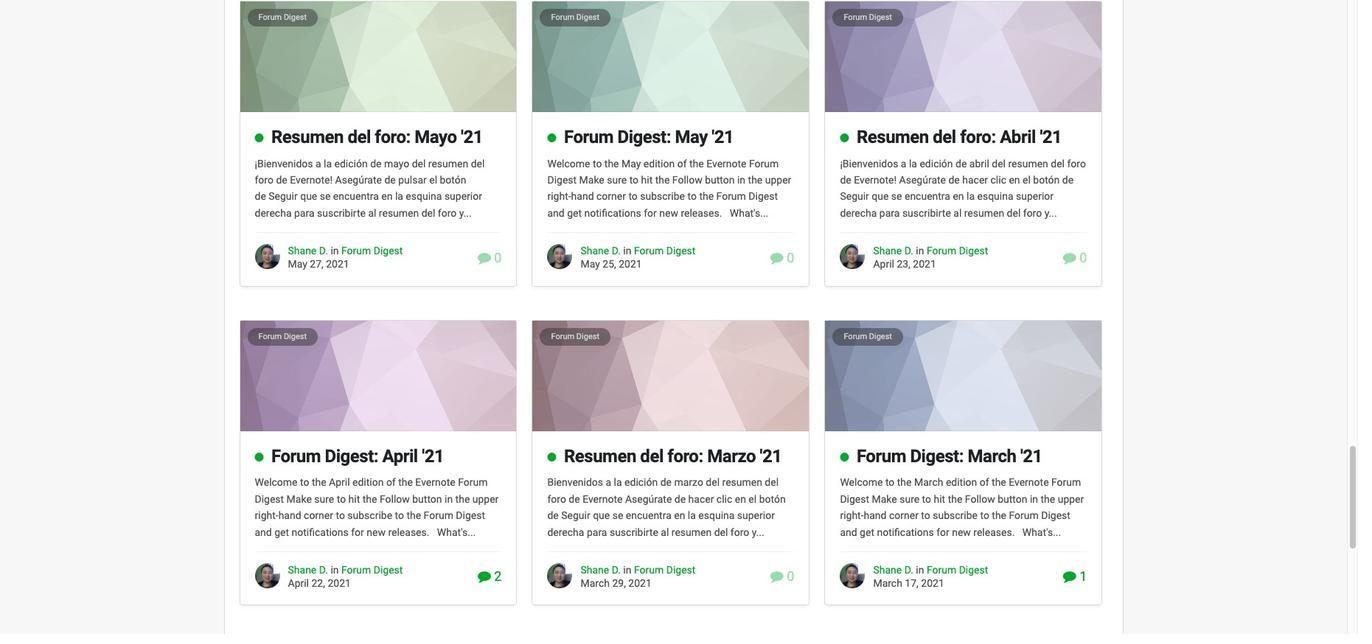 Task type: locate. For each thing, give the bounding box(es) containing it.
of for march
[[980, 477, 990, 489]]

2021 right 23,
[[913, 258, 937, 270]]

se inside bienvenidos a la edición de marzo del resumen del foro de evernote      asegúrate de hacer clic en el botón de seguir que se encuentra en la esquina superior derecha para suscribirte al resumen del foro y...
[[613, 510, 624, 522]]

encuentra inside ¡bienvenidos a la edición de mayo del resumen del foro de evernote!      asegúrate de pulsar el botón de seguir que se encuentra en la esquina superior derecha para suscribirte al resumen del foro y...
[[333, 191, 379, 202]]

hit inside the welcome to the may edition of the evernote forum digest      make sure to hit the follow button in the upper right-hand corner to subscribe to the forum digest and get notifications for new releases.             what's...
[[641, 174, 653, 186]]

3 comment image from the left
[[1063, 251, 1077, 265]]

make
[[579, 174, 605, 186], [287, 493, 312, 505], [872, 493, 897, 505]]

2 horizontal spatial suscribirte
[[903, 207, 951, 219]]

hit
[[641, 174, 653, 186], [349, 493, 360, 505], [934, 493, 946, 505]]

0 horizontal spatial what's...
[[437, 526, 476, 538]]

hand for forum digest: may '21
[[571, 191, 594, 202]]

for up shane d. in forum digest may 25, 2021
[[644, 207, 657, 219]]

suscribirte up shane d. in forum digest may 27, 2021
[[317, 207, 366, 219]]

2 evernote! from the left
[[854, 174, 897, 186]]

superior inside ¡bienvenidos a la edición de abril del resumen del foro de evernote!      asegúrate de hacer clic en el botón de seguir que se encuentra en la esquina superior derecha para suscribirte al resumen del foro y...
[[1016, 191, 1054, 202]]

what's... inside welcome to the april edition of the evernote forum digest      make sure to hit the follow button in the upper right-hand corner to subscribe to the forum digest and get notifications for new releases.             what's...
[[437, 526, 476, 538]]

new up shane d. in forum digest april 22, 2021
[[367, 526, 386, 538]]

2 horizontal spatial asegúrate
[[900, 174, 946, 186]]

the
[[605, 158, 619, 169], [690, 158, 704, 169], [748, 174, 763, 186], [700, 191, 714, 202], [312, 477, 326, 489], [398, 477, 413, 489], [897, 477, 912, 489], [992, 477, 1007, 489], [456, 493, 470, 505], [1041, 493, 1056, 505], [407, 510, 421, 522], [992, 510, 1007, 522]]

foro: up marzo
[[668, 446, 703, 467]]

resumen del foro: marzo '21
[[564, 446, 782, 467]]

get
[[567, 207, 582, 219], [275, 526, 289, 538], [860, 526, 875, 538]]

notifications up shane d. in forum digest may 25, 2021
[[585, 207, 642, 219]]

shane d. link up 22, at left bottom
[[288, 564, 328, 576]]

sure inside the welcome to the march edition of the evernote forum digest      make sure to hit the follow button in the upper right-hand corner to subscribe to the forum digest and get notifications for new releases.             what's...
[[900, 493, 920, 505]]

se right de seguir que
[[320, 191, 331, 202]]

1 comment image from the left
[[478, 251, 491, 265]]

d. inside the "shane d. in forum digest april 23, 2021"
[[905, 245, 914, 257]]

shane for forum digest: march '21
[[874, 564, 902, 576]]

may up the welcome to the may edition of the evernote forum digest      make sure to hit the follow button in the upper right-hand corner to subscribe to the forum digest and get notifications for new releases.             what's...
[[675, 127, 708, 147]]

the follow button for may
[[655, 174, 735, 186]]

abril
[[970, 158, 990, 169]]

1 horizontal spatial the follow button
[[655, 174, 735, 186]]

para for resumen del foro: marzo '21
[[587, 526, 607, 538]]

releases. for march
[[974, 526, 1015, 538]]

shane d. image left 27,
[[255, 244, 280, 269]]

2 horizontal spatial para
[[880, 207, 900, 219]]

1 horizontal spatial a
[[606, 477, 612, 489]]

d. inside shane d. in forum digest may 25, 2021
[[612, 245, 621, 257]]

1 horizontal spatial notifications
[[585, 207, 642, 219]]

welcome inside the welcome to the may edition of the evernote forum digest      make sure to hit the follow button in the upper right-hand corner to subscribe to the forum digest and get notifications for new releases.             what's...
[[548, 158, 590, 169]]

0 horizontal spatial ¡bienvenidos
[[255, 158, 313, 169]]

la right the bienvenidos
[[614, 477, 622, 489]]

comment image
[[478, 570, 491, 584], [771, 570, 784, 584], [1063, 570, 1077, 584]]

foro: for marzo
[[668, 446, 703, 467]]

superior down abril
[[1016, 191, 1054, 202]]

0
[[491, 250, 502, 265], [784, 250, 795, 265], [1077, 250, 1087, 265], [784, 569, 795, 585]]

releases. for april
[[388, 526, 430, 538]]

derecha for resumen del foro: abril '21
[[840, 207, 877, 219]]

1 vertical spatial hacer
[[689, 493, 714, 505]]

edición down resumen del foro: abril '21
[[920, 158, 953, 169]]

bienvenidos a la edición de marzo del resumen del foro de evernote      asegúrate de hacer clic en el botón de seguir que se encuentra en la esquina superior derecha para suscribirte al resumen del foro y...
[[548, 477, 786, 538]]

sure for forum digest: april '21
[[314, 493, 334, 505]]

2021 inside shane d. in forum digest march 29, 2021
[[629, 578, 652, 589]]

comment image for resumen del foro: marzo '21
[[771, 570, 784, 584]]

clic down marzo
[[717, 493, 733, 505]]

2 horizontal spatial make
[[872, 493, 897, 505]]

1 horizontal spatial right-
[[548, 191, 571, 202]]

a for resumen del foro: abril '21
[[901, 158, 907, 169]]

para down de seguir que
[[294, 207, 315, 219]]

new for march
[[952, 526, 971, 538]]

0 horizontal spatial edition
[[353, 477, 384, 489]]

2 horizontal spatial of
[[980, 477, 990, 489]]

d. for resumen del foro: mayo '21
[[319, 245, 328, 257]]

1 horizontal spatial al
[[661, 526, 669, 538]]

shane
[[288, 245, 317, 257], [581, 245, 609, 257], [874, 245, 902, 257], [288, 564, 317, 576], [581, 564, 609, 576], [874, 564, 902, 576]]

2 horizontal spatial encuentra
[[905, 191, 951, 202]]

resumen for resumen del foro: abril '21
[[857, 127, 929, 147]]

se up 23,
[[892, 191, 902, 202]]

shane d. image for resumen del foro: abril '21
[[840, 244, 865, 269]]

1 vertical spatial el botón
[[749, 493, 786, 505]]

1 horizontal spatial derecha
[[548, 526, 585, 538]]

notifications inside the welcome to the may edition of the evernote forum digest      make sure to hit the follow button in the upper right-hand corner to subscribe to the forum digest and get notifications for new releases.             what's...
[[585, 207, 642, 219]]

para down the bienvenidos
[[587, 526, 607, 538]]

right- for forum digest: april '21
[[255, 510, 279, 522]]

evernote for forum digest: may '21
[[707, 158, 747, 169]]

0 horizontal spatial corner
[[304, 510, 333, 522]]

notifications for forum digest: may '21
[[585, 207, 642, 219]]

el
[[429, 174, 437, 186]]

forum digest: may '21
[[564, 127, 734, 147]]

a down resumen del foro: abril '21 link
[[901, 158, 907, 169]]

new up shane d. in forum digest march 17, 2021
[[952, 526, 971, 538]]

2021 inside shane d. in forum digest april 22, 2021
[[328, 578, 351, 589]]

asegúrate for abril
[[900, 174, 946, 186]]

d. up the 25,
[[612, 245, 621, 257]]

0 horizontal spatial clic
[[717, 493, 733, 505]]

sure down forum digest: may '21 link
[[607, 174, 627, 186]]

2
[[491, 569, 502, 585]]

se up shane d. in forum digest march 29, 2021
[[613, 510, 624, 522]]

welcome for forum digest: may '21
[[548, 158, 590, 169]]

1 horizontal spatial se
[[613, 510, 624, 522]]

0 horizontal spatial evernote!
[[290, 174, 333, 186]]

2 horizontal spatial releases.
[[974, 526, 1015, 538]]

the follow button for april
[[363, 493, 442, 505]]

releases.
[[681, 207, 722, 219], [388, 526, 430, 538], [974, 526, 1015, 538]]

¡bienvenidos a la edición de abril del resumen del foro de evernote!      asegúrate de hacer clic en el botón de seguir que se encuentra en la esquina superior derecha para suscribirte al resumen del foro y...
[[840, 158, 1086, 219]]

superior down botón
[[445, 191, 482, 202]]

sure down forum digest: april '21 link
[[314, 493, 334, 505]]

al up shane d. in forum digest may 27, 2021
[[368, 207, 376, 219]]

welcome inside the welcome to the march edition of the evernote forum digest      make sure to hit the follow button in the upper right-hand corner to subscribe to the forum digest and get notifications for new releases.             what's...
[[840, 477, 883, 489]]

esquina down el
[[406, 191, 442, 202]]

shane d. link for resumen del foro: marzo '21
[[581, 564, 621, 576]]

evernote! inside ¡bienvenidos a la edición de mayo del resumen del foro de evernote!      asegúrate de pulsar el botón de seguir que se encuentra en la esquina superior derecha para suscribirte al resumen del foro y...
[[290, 174, 333, 186]]

superior down marzo
[[737, 510, 775, 522]]

comment image for forum digest: may '21
[[771, 251, 784, 265]]

corner
[[597, 191, 626, 202], [304, 510, 333, 522], [889, 510, 919, 522]]

1 horizontal spatial make
[[579, 174, 605, 186]]

2 horizontal spatial se
[[892, 191, 902, 202]]

notifications for forum digest: march '21
[[877, 526, 934, 538]]

comment image
[[478, 251, 491, 265], [771, 251, 784, 265], [1063, 251, 1077, 265]]

2021 inside the "shane d. in forum digest april 23, 2021"
[[913, 258, 937, 270]]

25,
[[603, 258, 616, 270]]

asegúrate inside bienvenidos a la edición de marzo del resumen del foro de evernote      asegúrate de hacer clic en el botón de seguir que se encuentra en la esquina superior derecha para suscribirte al resumen del foro y...
[[625, 493, 672, 505]]

clic inside ¡bienvenidos a la edición de abril del resumen del foro de evernote!      asegúrate de hacer clic en el botón de seguir que se encuentra en la esquina superior derecha para suscribirte al resumen del foro y...
[[991, 174, 1007, 186]]

a inside ¡bienvenidos a la edición de abril del resumen del foro de evernote!      asegúrate de hacer clic en el botón de seguir que se encuentra en la esquina superior derecha para suscribirte al resumen del foro y...
[[901, 158, 907, 169]]

a
[[316, 158, 321, 169], [901, 158, 907, 169], [606, 477, 612, 489]]

comment image inside 0 link
[[771, 570, 784, 584]]

upper inside the welcome to the may edition of the evernote forum digest      make sure to hit the follow button in the upper right-hand corner to subscribe to the forum digest and get notifications for new releases.             what's...
[[765, 174, 792, 186]]

d. up 23,
[[905, 245, 914, 257]]

get inside the welcome to the march edition of the evernote forum digest      make sure to hit the follow button in the upper right-hand corner to subscribe to the forum digest and get notifications for new releases.             what's...
[[860, 526, 875, 538]]

edition inside the welcome to the march edition of the evernote forum digest      make sure to hit the follow button in the upper right-hand corner to subscribe to the forum digest and get notifications for new releases.             what's...
[[946, 477, 978, 489]]

1 horizontal spatial superior
[[737, 510, 775, 522]]

april inside the "shane d. in forum digest april 23, 2021"
[[874, 258, 895, 270]]

0 vertical spatial el botón
[[1023, 174, 1060, 186]]

forum digest
[[259, 12, 307, 22], [551, 12, 600, 22], [844, 12, 892, 22], [259, 332, 307, 341], [551, 332, 600, 341], [844, 332, 892, 341]]

march left "17,"
[[874, 578, 903, 589]]

hand
[[571, 191, 594, 202], [279, 510, 301, 522], [864, 510, 887, 522]]

d. up 22, at left bottom
[[319, 564, 328, 576]]

0 horizontal spatial comment image
[[478, 570, 491, 584]]

and for forum digest: april '21
[[255, 526, 272, 538]]

suscribirte up shane d. in forum digest march 29, 2021
[[610, 526, 659, 538]]

para for resumen del foro: abril '21
[[880, 207, 900, 219]]

y...
[[459, 207, 472, 219], [1045, 207, 1057, 219], [752, 526, 765, 538]]

2021
[[326, 258, 349, 270], [619, 258, 642, 270], [913, 258, 937, 270], [328, 578, 351, 589], [629, 578, 652, 589], [921, 578, 945, 589]]

asegúrate down the resumen del foro: mayo '21
[[335, 174, 382, 186]]

2 horizontal spatial sure
[[900, 493, 920, 505]]

0 horizontal spatial suscribirte
[[317, 207, 366, 219]]

in
[[738, 174, 746, 186], [331, 245, 339, 257], [624, 245, 632, 257], [916, 245, 925, 257], [445, 493, 453, 505], [1030, 493, 1039, 505], [331, 564, 339, 576], [624, 564, 632, 576], [916, 564, 925, 576]]

in inside shane d. in forum digest march 17, 2021
[[916, 564, 925, 576]]

2 horizontal spatial for
[[937, 526, 950, 538]]

2 horizontal spatial comment image
[[1063, 570, 1077, 584]]

digest: up welcome to the april edition of the evernote forum digest      make sure to hit the follow button in the upper right-hand corner to subscribe to the forum digest and get notifications for new releases.             what's...
[[325, 446, 378, 467]]

d. up 27,
[[319, 245, 328, 257]]

in inside shane d. in forum digest march 29, 2021
[[624, 564, 632, 576]]

hacer for abril
[[963, 174, 988, 186]]

foro: up mayo
[[375, 127, 411, 147]]

suscribirte inside ¡bienvenidos a la edición de abril del resumen del foro de evernote!      asegúrate de hacer clic en el botón de seguir que se encuentra en la esquina superior derecha para suscribirte al resumen del foro y...
[[903, 207, 951, 219]]

hit down forum digest: march '21
[[934, 493, 946, 505]]

the follow button inside welcome to the april edition of the evernote forum digest      make sure to hit the follow button in the upper right-hand corner to subscribe to the forum digest and get notifications for new releases.             what's...
[[363, 493, 442, 505]]

d. inside shane d. in forum digest march 29, 2021
[[612, 564, 621, 576]]

esquina down marzo
[[699, 510, 735, 522]]

1 horizontal spatial new
[[660, 207, 679, 219]]

may left the 25,
[[581, 258, 600, 270]]

1 horizontal spatial el botón
[[1023, 174, 1060, 186]]

april down forum digest: april '21
[[329, 477, 350, 489]]

make for forum digest: may '21
[[579, 174, 605, 186]]

0 horizontal spatial esquina
[[406, 191, 442, 202]]

edition down forum digest: april '21 link
[[353, 477, 384, 489]]

1 horizontal spatial asegúrate
[[625, 493, 672, 505]]

2 horizontal spatial superior
[[1016, 191, 1054, 202]]

shane d. link
[[288, 245, 328, 257], [581, 245, 621, 257], [874, 245, 914, 257], [288, 564, 328, 576], [581, 564, 621, 576], [874, 564, 914, 576]]

shane d. image left 23,
[[840, 244, 865, 269]]

in for resumen del foro: mayo '21
[[331, 245, 339, 257]]

1 horizontal spatial for
[[644, 207, 657, 219]]

upper inside the welcome to the march edition of the evernote forum digest      make sure to hit the follow button in the upper right-hand corner to subscribe to the forum digest and get notifications for new releases.             what's...
[[1058, 493, 1084, 505]]

asegúrate down resumen del foro: abril '21 link
[[900, 174, 946, 186]]

a up de seguir que
[[316, 158, 321, 169]]

la down resumen del foro: abril '21
[[909, 158, 918, 169]]

new
[[660, 207, 679, 219], [367, 526, 386, 538], [952, 526, 971, 538]]

0 horizontal spatial hand
[[279, 510, 301, 522]]

2 horizontal spatial y...
[[1045, 207, 1057, 219]]

0 link
[[478, 250, 502, 265], [771, 250, 795, 265], [1063, 250, 1087, 265], [771, 569, 795, 585]]

mayo
[[415, 127, 457, 147]]

superior for resumen del foro: marzo '21
[[737, 510, 775, 522]]

encuentra up the "shane d. in forum digest april 23, 2021"
[[905, 191, 951, 202]]

edición for marzo
[[625, 477, 658, 489]]

and inside the welcome to the march edition of the evernote forum digest      make sure to hit the follow button in the upper right-hand corner to subscribe to the forum digest and get notifications for new releases.             what's...
[[840, 526, 858, 538]]

foro: up abril
[[961, 127, 996, 147]]

0 horizontal spatial hit
[[349, 493, 360, 505]]

esquina for resumen del foro: marzo '21
[[699, 510, 735, 522]]

subscribe inside welcome to the april edition of the evernote forum digest      make sure to hit the follow button in the upper right-hand corner to subscribe to the forum digest and get notifications for new releases.             what's...
[[348, 510, 392, 522]]

and inside welcome to the april edition of the evernote forum digest      make sure to hit the follow button in the upper right-hand corner to subscribe to the forum digest and get notifications for new releases.             what's...
[[255, 526, 272, 538]]

notifications up shane d. in forum digest march 17, 2021
[[877, 526, 934, 538]]

may left 27,
[[288, 258, 307, 270]]

shane d. in forum digest march 29, 2021
[[581, 564, 696, 589]]

a inside ¡bienvenidos a la edición de mayo del resumen del foro de evernote!      asegúrate de pulsar el botón de seguir que se encuentra en la esquina superior derecha para suscribirte al resumen del foro y...
[[316, 158, 321, 169]]

of down forum digest: march '21
[[980, 477, 990, 489]]

1 horizontal spatial para
[[587, 526, 607, 538]]

march down forum digest: march '21 link
[[915, 477, 944, 489]]

suscribirte
[[317, 207, 366, 219], [903, 207, 951, 219], [610, 526, 659, 538]]

de seguir que
[[255, 191, 317, 202]]

0 for resumen del foro: abril '21
[[1077, 250, 1087, 265]]

releases. inside the welcome to the march edition of the evernote forum digest      make sure to hit the follow button in the upper right-hand corner to subscribe to the forum digest and get notifications for new releases.             what's...
[[974, 526, 1015, 538]]

0 horizontal spatial notifications
[[292, 526, 349, 538]]

0 horizontal spatial hacer
[[689, 493, 714, 505]]

the follow button down forum digest: april '21 link
[[363, 493, 442, 505]]

seguir que inside ¡bienvenidos a la edición de abril del resumen del foro de evernote!      asegúrate de hacer clic en el botón de seguir que se encuentra en la esquina superior derecha para suscribirte al resumen del foro y...
[[840, 191, 889, 202]]

notifications up shane d. in forum digest april 22, 2021
[[292, 526, 349, 538]]

2 horizontal spatial edición
[[920, 158, 953, 169]]

upper
[[765, 174, 792, 186], [473, 493, 499, 505], [1058, 493, 1084, 505]]

shane d. in forum digest april 23, 2021
[[874, 245, 989, 270]]

hit down forum digest: may '21 link
[[641, 174, 653, 186]]

shane d. link for resumen del foro: abril '21
[[874, 245, 914, 257]]

1 horizontal spatial suscribirte
[[610, 526, 659, 538]]

of
[[678, 158, 687, 169], [386, 477, 396, 489], [980, 477, 990, 489]]

comment image inside 2 link
[[478, 570, 491, 584]]

get for forum digest: march '21
[[860, 526, 875, 538]]

shane d. link for forum digest: may '21
[[581, 245, 621, 257]]

sure inside the welcome to the may edition of the evernote forum digest      make sure to hit the follow button in the upper right-hand corner to subscribe to the forum digest and get notifications for new releases.             what's...
[[607, 174, 627, 186]]

evernote inside welcome to the april edition of the evernote forum digest      make sure to hit the follow button in the upper right-hand corner to subscribe to the forum digest and get notifications for new releases.             what's...
[[416, 477, 456, 489]]

circle image for forum digest: april '21
[[255, 452, 263, 462]]

2021 right the 25,
[[619, 258, 642, 270]]

para inside bienvenidos a la edición de marzo del resumen del foro de evernote      asegúrate de hacer clic en el botón de seguir que se encuentra en la esquina superior derecha para suscribirte al resumen del foro y...
[[587, 526, 607, 538]]

¡bienvenidos inside ¡bienvenidos a la edición de abril del resumen del foro de evernote!      asegúrate de hacer clic en el botón de seguir que se encuentra en la esquina superior derecha para suscribirte al resumen del foro y...
[[840, 158, 899, 169]]

comment image inside 1 link
[[1063, 570, 1077, 584]]

1 horizontal spatial sure
[[607, 174, 627, 186]]

2 horizontal spatial and
[[840, 526, 858, 538]]

of down forum digest: may '21 link
[[678, 158, 687, 169]]

digest: up the welcome to the march edition of the evernote forum digest      make sure to hit the follow button in the upper right-hand corner to subscribe to the forum digest and get notifications for new releases.             what's... in the right of the page
[[911, 446, 964, 467]]

upper for forum digest: april '21
[[473, 493, 499, 505]]

¡bienvenidos for resumen del foro: abril '21
[[840, 158, 899, 169]]

2021 for forum digest: may '21
[[619, 258, 642, 270]]

esquina inside ¡bienvenidos a la edición de mayo del resumen del foro de evernote!      asegúrate de pulsar el botón de seguir que se encuentra en la esquina superior derecha para suscribirte al resumen del foro y...
[[406, 191, 442, 202]]

new inside the welcome to the may edition of the evernote forum digest      make sure to hit the follow button in the upper right-hand corner to subscribe to the forum digest and get notifications for new releases.             what's...
[[660, 207, 679, 219]]

to
[[593, 158, 602, 169], [630, 174, 639, 186], [629, 191, 638, 202], [688, 191, 697, 202], [300, 477, 309, 489], [886, 477, 895, 489], [337, 493, 346, 505], [922, 493, 932, 505], [336, 510, 345, 522], [395, 510, 404, 522], [921, 510, 931, 522], [981, 510, 990, 522]]

circle image for resumen del foro: mayo '21
[[255, 133, 263, 143]]

1 horizontal spatial ¡bienvenidos
[[840, 158, 899, 169]]

welcome
[[548, 158, 590, 169], [255, 477, 298, 489], [840, 477, 883, 489]]

hit for april
[[349, 493, 360, 505]]

el botón for abril
[[1023, 174, 1060, 186]]

la
[[324, 158, 332, 169], [909, 158, 918, 169], [395, 191, 403, 202], [967, 191, 975, 202], [614, 477, 622, 489], [688, 510, 696, 522]]

for up shane d. in forum digest april 22, 2021
[[351, 526, 364, 538]]

in for resumen del foro: abril '21
[[916, 245, 925, 257]]

sure down forum digest: march '21
[[900, 493, 920, 505]]

the follow button inside the welcome to the may edition of the evernote forum digest      make sure to hit the follow button in the upper right-hand corner to subscribe to the forum digest and get notifications for new releases.             what's...
[[655, 174, 735, 186]]

comment image for forum digest: april '21
[[478, 570, 491, 584]]

superior
[[445, 191, 482, 202], [1016, 191, 1054, 202], [737, 510, 775, 522]]

may down forum digest: may '21 link
[[622, 158, 641, 169]]

evernote! for resumen del foro: abril '21
[[854, 174, 897, 186]]

resumen del foro: abril '21
[[857, 127, 1062, 147]]

1 horizontal spatial subscribe
[[640, 191, 685, 202]]

0 horizontal spatial superior
[[445, 191, 482, 202]]

1 horizontal spatial upper
[[765, 174, 792, 186]]

forum digest: march '21 link
[[857, 446, 1043, 467]]

asegúrate for marzo
[[625, 493, 672, 505]]

1 vertical spatial seguir que
[[561, 510, 610, 522]]

shane d. link up the 25,
[[581, 245, 621, 257]]

make inside welcome to the april edition of the evernote forum digest      make sure to hit the follow button in the upper right-hand corner to subscribe to the forum digest and get notifications for new releases.             what's...
[[287, 493, 312, 505]]

of down forum digest: april '21 link
[[386, 477, 396, 489]]

resumen for resumen del foro: mayo '21
[[271, 127, 344, 147]]

2021 right "17,"
[[921, 578, 945, 589]]

clic down abril
[[991, 174, 1007, 186]]

edition
[[644, 158, 675, 169], [353, 477, 384, 489], [946, 477, 978, 489]]

evernote inside the welcome to the may edition of the evernote forum digest      make sure to hit the follow button in the upper right-hand corner to subscribe to the forum digest and get notifications for new releases.             what's...
[[707, 158, 747, 169]]

forum digest: march '21
[[857, 446, 1043, 467]]

shane d. link for forum digest: march '21
[[874, 564, 914, 576]]

2 horizontal spatial new
[[952, 526, 971, 538]]

edición down the resumen del foro: mayo '21
[[335, 158, 368, 169]]

al up shane d. in forum digest march 29, 2021
[[661, 526, 669, 538]]

1 ¡bienvenidos from the left
[[255, 158, 313, 169]]

hit for may
[[641, 174, 653, 186]]

edición
[[335, 158, 368, 169], [920, 158, 953, 169], [625, 477, 658, 489]]

in inside the "shane d. in forum digest april 23, 2021"
[[916, 245, 925, 257]]

¡bienvenidos for resumen del foro: mayo '21
[[255, 158, 313, 169]]

2 horizontal spatial a
[[901, 158, 907, 169]]

shane inside shane d. in forum digest april 22, 2021
[[288, 564, 317, 576]]

march
[[968, 446, 1017, 467], [915, 477, 944, 489], [581, 578, 610, 589], [874, 578, 903, 589]]

d.
[[319, 245, 328, 257], [612, 245, 621, 257], [905, 245, 914, 257], [319, 564, 328, 576], [612, 564, 621, 576], [905, 564, 914, 576]]

circle image
[[255, 133, 263, 143], [548, 133, 556, 143], [840, 133, 849, 143], [255, 452, 263, 462], [548, 452, 556, 462], [840, 452, 849, 462]]

edition down forum digest: may '21 link
[[644, 158, 675, 169]]

shane d. link up "17,"
[[874, 564, 914, 576]]

2 comment image from the left
[[771, 570, 784, 584]]

0 horizontal spatial encuentra
[[333, 191, 379, 202]]

resumen del foro: mayo '21
[[271, 127, 483, 147]]

get for forum digest: april '21
[[275, 526, 289, 538]]

foro
[[1068, 158, 1086, 169], [255, 174, 274, 186], [438, 207, 457, 219], [1024, 207, 1042, 219], [548, 493, 566, 505], [731, 526, 750, 538]]

comment image for resumen del foro: mayo '21
[[478, 251, 491, 265]]

3 comment image from the left
[[1063, 570, 1077, 584]]

of inside the welcome to the march edition of the evernote forum digest      make sure to hit the follow button in the upper right-hand corner to subscribe to the forum digest and get notifications for new releases.             what's...
[[980, 477, 990, 489]]

1 horizontal spatial what's...
[[730, 207, 769, 219]]

0 horizontal spatial se
[[320, 191, 331, 202]]

2021 inside shane d. in forum digest may 27, 2021
[[326, 258, 349, 270]]

edition for march
[[946, 477, 978, 489]]

2 horizontal spatial digest:
[[911, 446, 964, 467]]

0 vertical spatial clic
[[991, 174, 1007, 186]]

evernote!
[[290, 174, 333, 186], [854, 174, 897, 186]]

hacer down abril
[[963, 174, 988, 186]]

suscribirte up the "shane d. in forum digest april 23, 2021"
[[903, 207, 951, 219]]

22,
[[312, 578, 325, 589]]

0 horizontal spatial para
[[294, 207, 315, 219]]

¡bienvenidos
[[255, 158, 313, 169], [840, 158, 899, 169]]

d. for forum digest: april '21
[[319, 564, 328, 576]]

0 horizontal spatial digest:
[[325, 446, 378, 467]]

2 horizontal spatial edition
[[946, 477, 978, 489]]

hacer for marzo
[[689, 493, 714, 505]]

1 horizontal spatial comment image
[[771, 251, 784, 265]]

foro: for abril
[[961, 127, 996, 147]]

edición down resumen del foro: marzo '21
[[625, 477, 658, 489]]

what's... for forum digest: april '21
[[437, 526, 476, 538]]

resumen
[[271, 127, 344, 147], [857, 127, 929, 147], [564, 446, 636, 467]]

clic for abril
[[991, 174, 1007, 186]]

for for march
[[937, 526, 950, 538]]

hit for march
[[934, 493, 946, 505]]

in inside the welcome to the may edition of the evernote forum digest      make sure to hit the follow button in the upper right-hand corner to subscribe to the forum digest and get notifications for new releases.             what's...
[[738, 174, 746, 186]]

0 horizontal spatial foro:
[[375, 127, 411, 147]]

digest:
[[618, 127, 671, 147], [325, 446, 378, 467], [911, 446, 964, 467]]

2021 right 29,
[[629, 578, 652, 589]]

shane d. image left the 25,
[[548, 244, 573, 269]]

1 horizontal spatial hit
[[641, 174, 653, 186]]

resumen
[[428, 158, 469, 169], [1009, 158, 1049, 169], [379, 207, 419, 219], [965, 207, 1005, 219], [722, 477, 763, 489], [672, 526, 712, 538]]

d. up "17,"
[[905, 564, 914, 576]]

2 horizontal spatial right-
[[840, 510, 864, 522]]

0 horizontal spatial resumen
[[271, 127, 344, 147]]

and
[[548, 207, 565, 219], [255, 526, 272, 538], [840, 526, 858, 538]]

0 horizontal spatial make
[[287, 493, 312, 505]]

hand inside the welcome to the march edition of the evernote forum digest      make sure to hit the follow button in the upper right-hand corner to subscribe to the forum digest and get notifications for new releases.             what's...
[[864, 510, 887, 522]]

0 horizontal spatial of
[[386, 477, 396, 489]]

0 horizontal spatial derecha
[[255, 207, 292, 219]]

clic
[[991, 174, 1007, 186], [717, 493, 733, 505]]

1 horizontal spatial edición
[[625, 477, 658, 489]]

shane inside shane d. in forum digest march 29, 2021
[[581, 564, 609, 576]]

0 horizontal spatial asegúrate
[[335, 174, 382, 186]]

in for forum digest: may '21
[[624, 245, 632, 257]]

1 comment image from the left
[[478, 570, 491, 584]]

para up 23,
[[880, 207, 900, 219]]

encuentra up shane d. in forum digest may 27, 2021
[[333, 191, 379, 202]]

digest inside shane d. in forum digest april 22, 2021
[[374, 564, 403, 576]]

asegúrate for mayo
[[335, 174, 382, 186]]

edition down forum digest: march '21
[[946, 477, 978, 489]]

2 horizontal spatial foro:
[[961, 127, 996, 147]]

right- inside the welcome to the march edition of the evernote forum digest      make sure to hit the follow button in the upper right-hand corner to subscribe to the forum digest and get notifications for new releases.             what's...
[[840, 510, 864, 522]]

hacer inside bienvenidos a la edición de marzo del resumen del foro de evernote      asegúrate de hacer clic en el botón de seguir que se encuentra en la esquina superior derecha para suscribirte al resumen del foro y...
[[689, 493, 714, 505]]

hand inside the welcome to the may edition of the evernote forum digest      make sure to hit the follow button in the upper right-hand corner to subscribe to the forum digest and get notifications for new releases.             what's...
[[571, 191, 594, 202]]

shane d. link up 29,
[[581, 564, 621, 576]]

may
[[675, 127, 708, 147], [622, 158, 641, 169], [288, 258, 307, 270], [581, 258, 600, 270]]

for inside the welcome to the may edition of the evernote forum digest      make sure to hit the follow button in the upper right-hand corner to subscribe to the forum digest and get notifications for new releases.             what's...
[[644, 207, 657, 219]]

hit inside welcome to the april edition of the evernote forum digest      make sure to hit the follow button in the upper right-hand corner to subscribe to the forum digest and get notifications for new releases.             what's...
[[349, 493, 360, 505]]

clic for marzo
[[717, 493, 733, 505]]

welcome inside welcome to the april edition of the evernote forum digest      make sure to hit the follow button in the upper right-hand corner to subscribe to the forum digest and get notifications for new releases.             what's...
[[255, 477, 298, 489]]

encuentra
[[333, 191, 379, 202], [905, 191, 951, 202], [626, 510, 672, 522]]

botón
[[440, 174, 467, 186]]

circle image for resumen del foro: marzo '21
[[548, 452, 556, 462]]

asegúrate
[[335, 174, 382, 186], [900, 174, 946, 186], [625, 493, 672, 505]]

0 horizontal spatial new
[[367, 526, 386, 538]]

2 comment image from the left
[[771, 251, 784, 265]]

a right the bienvenidos
[[606, 477, 612, 489]]

comment image for resumen del foro: abril '21
[[1063, 251, 1077, 265]]

the follow button inside the welcome to the march edition of the evernote forum digest      make sure to hit the follow button in the upper right-hand corner to subscribe to the forum digest and get notifications for new releases.             what's...
[[948, 493, 1028, 505]]

marzo
[[674, 477, 704, 489]]

d. up 29,
[[612, 564, 621, 576]]

corner inside the welcome to the may edition of the evernote forum digest      make sure to hit the follow button in the upper right-hand corner to subscribe to the forum digest and get notifications for new releases.             what's...
[[597, 191, 626, 202]]

0 horizontal spatial sure
[[314, 493, 334, 505]]

27,
[[310, 258, 324, 270]]

2 horizontal spatial hand
[[864, 510, 887, 522]]

shane d. link up 23,
[[874, 245, 914, 257]]

shane d. image left 29,
[[548, 563, 573, 589]]

in for forum digest: march '21
[[916, 564, 925, 576]]

encuentra inside ¡bienvenidos a la edición de abril del resumen del foro de evernote!      asegúrate de hacer clic en el botón de seguir que se encuentra en la esquina superior derecha para suscribirte al resumen del foro y...
[[905, 191, 951, 202]]

shane d. in forum digest may 25, 2021
[[581, 245, 696, 270]]

1 horizontal spatial hacer
[[963, 174, 988, 186]]

2021 right 22, at left bottom
[[328, 578, 351, 589]]

resumen del foro: abril '21 link
[[857, 127, 1062, 147]]

seguir que for resumen del foro: marzo '21
[[561, 510, 610, 522]]

al up the "shane d. in forum digest april 23, 2021"
[[954, 207, 962, 219]]

1 horizontal spatial seguir que
[[840, 191, 889, 202]]

what's... inside the welcome to the march edition of the evernote forum digest      make sure to hit the follow button in the upper right-hand corner to subscribe to the forum digest and get notifications for new releases.             what's...
[[1023, 526, 1062, 538]]

1 horizontal spatial hand
[[571, 191, 594, 202]]

evernote inside the welcome to the march edition of the evernote forum digest      make sure to hit the follow button in the upper right-hand corner to subscribe to the forum digest and get notifications for new releases.             what's...
[[1009, 477, 1049, 489]]

la down pulsar on the left top of page
[[395, 191, 403, 202]]

april
[[874, 258, 895, 270], [382, 446, 418, 467], [329, 477, 350, 489], [288, 578, 309, 589]]

1 evernote! from the left
[[290, 174, 333, 186]]

la down the resumen del foro: mayo '21
[[324, 158, 332, 169]]

forum digest link
[[259, 12, 307, 22], [551, 12, 600, 22], [844, 12, 892, 22], [341, 245, 403, 257], [634, 245, 696, 257], [927, 245, 989, 257], [259, 332, 307, 341], [551, 332, 600, 341], [844, 332, 892, 341], [341, 564, 403, 576], [634, 564, 696, 576], [927, 564, 989, 576]]

y... for resumen del foro: marzo '21
[[752, 526, 765, 538]]

el botón
[[1023, 174, 1060, 186], [749, 493, 786, 505]]

al
[[368, 207, 376, 219], [954, 207, 962, 219], [661, 526, 669, 538]]

digest: for march
[[911, 446, 964, 467]]

asegúrate inside ¡bienvenidos a la edición de mayo del resumen del foro de evernote!      asegúrate de pulsar el botón de seguir que se encuentra en la esquina superior derecha para suscribirte al resumen del foro y...
[[335, 174, 382, 186]]

subscribe
[[640, 191, 685, 202], [348, 510, 392, 522], [933, 510, 978, 522]]

2 horizontal spatial hit
[[934, 493, 946, 505]]

for up shane d. in forum digest march 17, 2021
[[937, 526, 950, 538]]

0 horizontal spatial seguir que
[[561, 510, 610, 522]]

the follow button
[[655, 174, 735, 186], [363, 493, 442, 505], [948, 493, 1028, 505]]

1 horizontal spatial clic
[[991, 174, 1007, 186]]

2 horizontal spatial derecha
[[840, 207, 877, 219]]

el botón down abril
[[1023, 174, 1060, 186]]

17,
[[905, 578, 919, 589]]

2021 for resumen del foro: abril '21
[[913, 258, 937, 270]]

0 horizontal spatial y...
[[459, 207, 472, 219]]

march inside shane d. in forum digest march 17, 2021
[[874, 578, 903, 589]]

se
[[320, 191, 331, 202], [892, 191, 902, 202], [613, 510, 624, 522]]

shane inside shane d. in forum digest march 17, 2021
[[874, 564, 902, 576]]

of inside the welcome to the may edition of the evernote forum digest      make sure to hit the follow button in the upper right-hand corner to subscribe to the forum digest and get notifications for new releases.             what's...
[[678, 158, 687, 169]]

new inside the welcome to the march edition of the evernote forum digest      make sure to hit the follow button in the upper right-hand corner to subscribe to the forum digest and get notifications for new releases.             what's...
[[952, 526, 971, 538]]

notifications
[[585, 207, 642, 219], [292, 526, 349, 538], [877, 526, 934, 538]]

0 horizontal spatial releases.
[[388, 526, 430, 538]]

1 horizontal spatial encuentra
[[626, 510, 672, 522]]

shane inside shane d. in forum digest may 27, 2021
[[288, 245, 317, 257]]

corner up shane d. in forum digest march 17, 2021
[[889, 510, 919, 522]]

shane d. image
[[255, 244, 280, 269], [840, 244, 865, 269], [840, 563, 865, 589]]

0 horizontal spatial welcome
[[255, 477, 298, 489]]

2 horizontal spatial upper
[[1058, 493, 1084, 505]]

forum
[[259, 12, 282, 22], [551, 12, 575, 22], [844, 12, 867, 22], [564, 127, 614, 147], [749, 158, 779, 169], [717, 191, 746, 202], [341, 245, 371, 257], [634, 245, 664, 257], [927, 245, 957, 257], [259, 332, 282, 341], [551, 332, 575, 341], [844, 332, 867, 341], [271, 446, 321, 467], [857, 446, 906, 467], [458, 477, 488, 489], [1052, 477, 1082, 489], [424, 510, 454, 522], [1009, 510, 1039, 522], [341, 564, 371, 576], [634, 564, 664, 576], [927, 564, 957, 576]]

edición inside ¡bienvenidos a la edición de abril del resumen del foro de evernote!      asegúrate de hacer clic en el botón de seguir que se encuentra en la esquina superior derecha para suscribirte al resumen del foro y...
[[920, 158, 953, 169]]

shane d. image
[[548, 244, 573, 269], [255, 563, 280, 589], [548, 563, 573, 589]]

superior for resumen del foro: abril '21
[[1016, 191, 1054, 202]]

2 horizontal spatial esquina
[[978, 191, 1014, 202]]

derecha
[[255, 207, 292, 219], [840, 207, 877, 219], [548, 526, 585, 538]]

in inside shane d. in forum digest may 25, 2021
[[624, 245, 632, 257]]

in inside the welcome to the march edition of the evernote forum digest      make sure to hit the follow button in the upper right-hand corner to subscribe to the forum digest and get notifications for new releases.             what's...
[[1030, 493, 1039, 505]]

get inside the welcome to the may edition of the evernote forum digest      make sure to hit the follow button in the upper right-hand corner to subscribe to the forum digest and get notifications for new releases.             what's...
[[567, 207, 582, 219]]

en
[[1009, 174, 1021, 186], [382, 191, 393, 202], [953, 191, 964, 202], [735, 493, 746, 505], [674, 510, 685, 522]]

hit down forum digest: april '21 link
[[349, 493, 360, 505]]

2 ¡bienvenidos from the left
[[840, 158, 899, 169]]

welcome to the april edition of the evernote forum digest      make sure to hit the follow button in the upper right-hand corner to subscribe to the forum digest and get notifications for new releases.             what's...
[[255, 477, 499, 538]]

shane inside the "shane d. in forum digest april 23, 2021"
[[874, 245, 902, 257]]

el botón inside bienvenidos a la edición de marzo del resumen del foro de evernote      asegúrate de hacer clic en el botón de seguir que se encuentra en la esquina superior derecha para suscribirte al resumen del foro y...
[[749, 493, 786, 505]]

1 horizontal spatial evernote!
[[854, 174, 897, 186]]

seguir que
[[840, 191, 889, 202], [561, 510, 610, 522]]

the follow button down forum digest: march '21
[[948, 493, 1028, 505]]

digest
[[284, 12, 307, 22], [577, 12, 600, 22], [869, 12, 892, 22], [548, 174, 577, 186], [749, 191, 778, 202], [374, 245, 403, 257], [667, 245, 696, 257], [959, 245, 989, 257], [284, 332, 307, 341], [577, 332, 600, 341], [869, 332, 892, 341], [255, 493, 284, 505], [840, 493, 870, 505], [456, 510, 485, 522], [1042, 510, 1071, 522], [374, 564, 403, 576], [667, 564, 696, 576], [959, 564, 989, 576]]

shane d. image left "17,"
[[840, 563, 865, 589]]

edición inside bienvenidos a la edición de marzo del resumen del foro de evernote      asegúrate de hacer clic en el botón de seguir que se encuentra en la esquina superior derecha para suscribirte al resumen del foro y...
[[625, 477, 658, 489]]

para
[[294, 207, 315, 219], [880, 207, 900, 219], [587, 526, 607, 538]]

march left 29,
[[581, 578, 610, 589]]

hacer down marzo
[[689, 493, 714, 505]]

releases. inside the welcome to the may edition of the evernote forum digest      make sure to hit the follow button in the upper right-hand corner to subscribe to the forum digest and get notifications for new releases.             what's...
[[681, 207, 722, 219]]

corner for forum digest: may '21
[[597, 191, 626, 202]]

subscribe down forum digest: may '21 on the top
[[640, 191, 685, 202]]

2 horizontal spatial welcome
[[840, 477, 883, 489]]

0 horizontal spatial al
[[368, 207, 376, 219]]

subscribe down forum digest: march '21 link
[[933, 510, 978, 522]]

2 horizontal spatial what's...
[[1023, 526, 1062, 538]]

evernote
[[707, 158, 747, 169], [416, 477, 456, 489], [1009, 477, 1049, 489], [583, 493, 623, 505]]

al inside bienvenidos a la edición de marzo del resumen del foro de evernote      asegúrate de hacer clic en el botón de seguir que se encuentra en la esquina superior derecha para suscribirte al resumen del foro y...
[[661, 526, 669, 538]]

forum inside the "shane d. in forum digest april 23, 2021"
[[927, 245, 957, 257]]

what's... inside the welcome to the may edition of the evernote forum digest      make sure to hit the follow button in the upper right-hand corner to subscribe to the forum digest and get notifications for new releases.             what's...
[[730, 207, 769, 219]]

what's...
[[730, 207, 769, 219], [437, 526, 476, 538], [1023, 526, 1062, 538]]

make for forum digest: march '21
[[872, 493, 897, 505]]

for
[[644, 207, 657, 219], [351, 526, 364, 538], [937, 526, 950, 538]]

in for forum digest: april '21
[[331, 564, 339, 576]]

esquina down abril
[[978, 191, 1014, 202]]

edition inside welcome to the april edition of the evernote forum digest      make sure to hit the follow button in the upper right-hand corner to subscribe to the forum digest and get notifications for new releases.             what's...
[[353, 477, 384, 489]]

d. for forum digest: may '21
[[612, 245, 621, 257]]

1 horizontal spatial get
[[567, 207, 582, 219]]

0 horizontal spatial and
[[255, 526, 272, 538]]

esquina
[[406, 191, 442, 202], [978, 191, 1014, 202], [699, 510, 735, 522]]

2 horizontal spatial corner
[[889, 510, 919, 522]]

y... inside bienvenidos a la edición de marzo del resumen del foro de evernote      asegúrate de hacer clic en el botón de seguir que se encuentra en la esquina superior derecha para suscribirte al resumen del foro y...
[[752, 526, 765, 538]]

1 horizontal spatial resumen
[[564, 446, 636, 467]]

resumen for resumen del foro: marzo '21
[[564, 446, 636, 467]]

1 horizontal spatial edition
[[644, 158, 675, 169]]

del
[[348, 127, 371, 147], [933, 127, 956, 147], [412, 158, 426, 169], [471, 158, 485, 169], [992, 158, 1006, 169], [1051, 158, 1065, 169], [422, 207, 435, 219], [1007, 207, 1021, 219], [640, 446, 664, 467], [706, 477, 720, 489], [765, 477, 779, 489], [714, 526, 728, 538]]

may inside shane d. in forum digest may 27, 2021
[[288, 258, 307, 270]]

right-
[[548, 191, 571, 202], [255, 510, 279, 522], [840, 510, 864, 522]]

1 horizontal spatial releases.
[[681, 207, 722, 219]]

and inside the welcome to the may edition of the evernote forum digest      make sure to hit the follow button in the upper right-hand corner to subscribe to the forum digest and get notifications for new releases.             what's...
[[548, 207, 565, 219]]

0 horizontal spatial right-
[[255, 510, 279, 522]]



Task type: describe. For each thing, give the bounding box(es) containing it.
superior inside ¡bienvenidos a la edición de mayo del resumen del foro de evernote!      asegúrate de pulsar el botón de seguir que se encuentra en la esquina superior derecha para suscribirte al resumen del foro y...
[[445, 191, 482, 202]]

and for forum digest: march '21
[[840, 526, 858, 538]]

of for may
[[678, 158, 687, 169]]

digest inside shane d. in forum digest may 27, 2021
[[374, 245, 403, 257]]

may inside the welcome to the may edition of the evernote forum digest      make sure to hit the follow button in the upper right-hand corner to subscribe to the forum digest and get notifications for new releases.             what's...
[[622, 158, 641, 169]]

en inside ¡bienvenidos a la edición de mayo del resumen del foro de evernote!      asegúrate de pulsar el botón de seguir que se encuentra en la esquina superior derecha para suscribirte al resumen del foro y...
[[382, 191, 393, 202]]

releases. for may
[[681, 207, 722, 219]]

make for forum digest: april '21
[[287, 493, 312, 505]]

right- for forum digest: march '21
[[840, 510, 864, 522]]

para inside ¡bienvenidos a la edición de mayo del resumen del foro de evernote!      asegúrate de pulsar el botón de seguir que se encuentra en la esquina superior derecha para suscribirte al resumen del foro y...
[[294, 207, 315, 219]]

0 link for resumen del foro: abril '21
[[1063, 250, 1087, 265]]

resumen del foro: marzo '21 link
[[564, 446, 782, 467]]

shane d. in forum digest april 22, 2021
[[288, 564, 403, 589]]

mayo
[[384, 158, 410, 169]]

forum inside shane d. in forum digest may 25, 2021
[[634, 245, 664, 257]]

march inside shane d. in forum digest march 29, 2021
[[581, 578, 610, 589]]

shane d. in forum digest may 27, 2021
[[288, 245, 403, 270]]

2 link
[[478, 569, 502, 585]]

what's... for forum digest: march '21
[[1023, 526, 1062, 538]]

may inside shane d. in forum digest may 25, 2021
[[581, 258, 600, 270]]

forum digest: april '21 link
[[271, 446, 444, 467]]

suscribirte for resumen del foro: abril '21
[[903, 207, 951, 219]]

seguir que for resumen del foro: abril '21
[[840, 191, 889, 202]]

shane d. image left 22, at left bottom
[[255, 563, 280, 589]]

al inside ¡bienvenidos a la edición de mayo del resumen del foro de evernote!      asegúrate de pulsar el botón de seguir que se encuentra en la esquina superior derecha para suscribirte al resumen del foro y...
[[368, 207, 376, 219]]

digest: for april
[[325, 446, 378, 467]]

shane for resumen del foro: mayo '21
[[288, 245, 317, 257]]

y... inside ¡bienvenidos a la edición de mayo del resumen del foro de evernote!      asegúrate de pulsar el botón de seguir que se encuentra en la esquina superior derecha para suscribirte al resumen del foro y...
[[459, 207, 472, 219]]

0 for resumen del foro: mayo '21
[[491, 250, 502, 265]]

in inside welcome to the april edition of the evernote forum digest      make sure to hit the follow button in the upper right-hand corner to subscribe to the forum digest and get notifications for new releases.             what's...
[[445, 493, 453, 505]]

se inside ¡bienvenidos a la edición de mayo del resumen del foro de evernote!      asegúrate de pulsar el botón de seguir que se encuentra en la esquina superior derecha para suscribirte al resumen del foro y...
[[320, 191, 331, 202]]

upper for forum digest: march '21
[[1058, 493, 1084, 505]]

y... for resumen del foro: abril '21
[[1045, 207, 1057, 219]]

hand for forum digest: march '21
[[864, 510, 887, 522]]

forum digest for resumen del foro: abril '21
[[844, 12, 892, 22]]

welcome to the march edition of the evernote forum digest      make sure to hit the follow button in the upper right-hand corner to subscribe to the forum digest and get notifications for new releases.             what's...
[[840, 477, 1084, 538]]

2021 for resumen del foro: marzo '21
[[629, 578, 652, 589]]

welcome to the may edition of the evernote forum digest      make sure to hit the follow button in the upper right-hand corner to subscribe to the forum digest and get notifications for new releases.             what's...
[[548, 158, 792, 219]]

for for may
[[644, 207, 657, 219]]

edición for mayo
[[335, 158, 368, 169]]

of for april
[[386, 477, 396, 489]]

suscribirte for resumen del foro: marzo '21
[[610, 526, 659, 538]]

forum digest for forum digest: may '21
[[551, 12, 600, 22]]

april inside welcome to the april edition of the evernote forum digest      make sure to hit the follow button in the upper right-hand corner to subscribe to the forum digest and get notifications for new releases.             what's...
[[329, 477, 350, 489]]

foro: for mayo
[[375, 127, 411, 147]]

la down abril
[[967, 191, 975, 202]]

in for resumen del foro: marzo '21
[[624, 564, 632, 576]]

welcome for forum digest: april '21
[[255, 477, 298, 489]]

derecha inside ¡bienvenidos a la edición de mayo del resumen del foro de evernote!      asegúrate de pulsar el botón de seguir que se encuentra en la esquina superior derecha para suscribirte al resumen del foro y...
[[255, 207, 292, 219]]

get for forum digest: may '21
[[567, 207, 582, 219]]

forum inside shane d. in forum digest may 27, 2021
[[341, 245, 371, 257]]

suscribirte inside ¡bienvenidos a la edición de mayo del resumen del foro de evernote!      asegúrate de pulsar el botón de seguir que se encuentra en la esquina superior derecha para suscribirte al resumen del foro y...
[[317, 207, 366, 219]]

pulsar
[[398, 174, 427, 186]]

digest inside the "shane d. in forum digest april 23, 2021"
[[959, 245, 989, 257]]

encuentra for resumen del foro: marzo '21
[[626, 510, 672, 522]]

0 for resumen del foro: marzo '21
[[784, 569, 795, 585]]

shane d. image for resumen del foro: mayo '21
[[255, 244, 280, 269]]

encuentra for resumen del foro: abril '21
[[905, 191, 951, 202]]

se for resumen del foro: abril '21
[[892, 191, 902, 202]]

forum digest for forum digest: april '21
[[259, 332, 307, 341]]

april inside shane d. in forum digest april 22, 2021
[[288, 578, 309, 589]]

forum digest: may '21 link
[[564, 127, 734, 147]]

subscribe for may
[[640, 191, 685, 202]]

subscribe for march
[[933, 510, 978, 522]]

1
[[1077, 569, 1087, 585]]

marzo
[[708, 446, 756, 467]]

edición for abril
[[920, 158, 953, 169]]

abril
[[1000, 127, 1036, 147]]

digest inside shane d. in forum digest march 29, 2021
[[667, 564, 696, 576]]

bienvenidos
[[548, 477, 603, 489]]

shane d. link for forum digest: april '21
[[288, 564, 328, 576]]

d. for forum digest: march '21
[[905, 564, 914, 576]]

derecha for resumen del foro: marzo '21
[[548, 526, 585, 538]]

forum digest: april '21
[[271, 446, 444, 467]]

shane d. link for resumen del foro: mayo '21
[[288, 245, 328, 257]]

sure for forum digest: march '21
[[900, 493, 920, 505]]

the follow button for march
[[948, 493, 1028, 505]]

evernote for forum digest: april '21
[[416, 477, 456, 489]]

0 link for forum digest: may '21
[[771, 250, 795, 265]]

1 link
[[1063, 569, 1087, 585]]

march up the welcome to the march edition of the evernote forum digest      make sure to hit the follow button in the upper right-hand corner to subscribe to the forum digest and get notifications for new releases.             what's... in the right of the page
[[968, 446, 1017, 467]]

0 link for resumen del foro: mayo '21
[[478, 250, 502, 265]]

digest inside shane d. in forum digest march 17, 2021
[[959, 564, 989, 576]]

new for may
[[660, 207, 679, 219]]

a for resumen del foro: marzo '21
[[606, 477, 612, 489]]

forum inside shane d. in forum digest march 17, 2021
[[927, 564, 957, 576]]

digest inside shane d. in forum digest may 25, 2021
[[667, 245, 696, 257]]

and for forum digest: may '21
[[548, 207, 565, 219]]

comment image for forum digest: march '21
[[1063, 570, 1077, 584]]

forum inside shane d. in forum digest march 29, 2021
[[634, 564, 664, 576]]

2021 for forum digest: april '21
[[328, 578, 351, 589]]

resumen del foro: mayo '21 link
[[271, 127, 483, 147]]

el botón for marzo
[[749, 493, 786, 505]]

2021 for resumen del foro: mayo '21
[[326, 258, 349, 270]]

march inside the welcome to the march edition of the evernote forum digest      make sure to hit the follow button in the upper right-hand corner to subscribe to the forum digest and get notifications for new releases.             what's...
[[915, 477, 944, 489]]

23,
[[897, 258, 911, 270]]

a for resumen del foro: mayo '21
[[316, 158, 321, 169]]

¡bienvenidos a la edición de mayo del resumen del foro de evernote!      asegúrate de pulsar el botón de seguir que se encuentra en la esquina superior derecha para suscribirte al resumen del foro y...
[[255, 158, 485, 219]]

al for resumen del foro: marzo '21
[[661, 526, 669, 538]]

new for april
[[367, 526, 386, 538]]

shane d. in forum digest march 17, 2021
[[874, 564, 989, 589]]

se for resumen del foro: marzo '21
[[613, 510, 624, 522]]

evernote inside bienvenidos a la edición de marzo del resumen del foro de evernote      asegúrate de hacer clic en el botón de seguir que se encuentra en la esquina superior derecha para suscribirte al resumen del foro y...
[[583, 493, 623, 505]]

for for april
[[351, 526, 364, 538]]

shane for forum digest: may '21
[[581, 245, 609, 257]]

circle image for forum digest: march '21
[[840, 452, 849, 462]]

forum digest for resumen del foro: marzo '21
[[551, 332, 600, 341]]

edition for april
[[353, 477, 384, 489]]

circle image for resumen del foro: abril '21
[[840, 133, 849, 143]]

shane for resumen del foro: abril '21
[[874, 245, 902, 257]]

shane d. image for forum digest: march '21
[[840, 563, 865, 589]]

edition for may
[[644, 158, 675, 169]]

forum digest for resumen del foro: mayo '21
[[259, 12, 307, 22]]

evernote for forum digest: march '21
[[1009, 477, 1049, 489]]

circle image for forum digest: may '21
[[548, 133, 556, 143]]

forum inside shane d. in forum digest april 22, 2021
[[341, 564, 371, 576]]

29,
[[612, 578, 626, 589]]

april up welcome to the april edition of the evernote forum digest      make sure to hit the follow button in the upper right-hand corner to subscribe to the forum digest and get notifications for new releases.             what's...
[[382, 446, 418, 467]]

corner for forum digest: april '21
[[304, 510, 333, 522]]

la down marzo
[[688, 510, 696, 522]]



Task type: vqa. For each thing, say whether or not it's contained in the screenshot.


